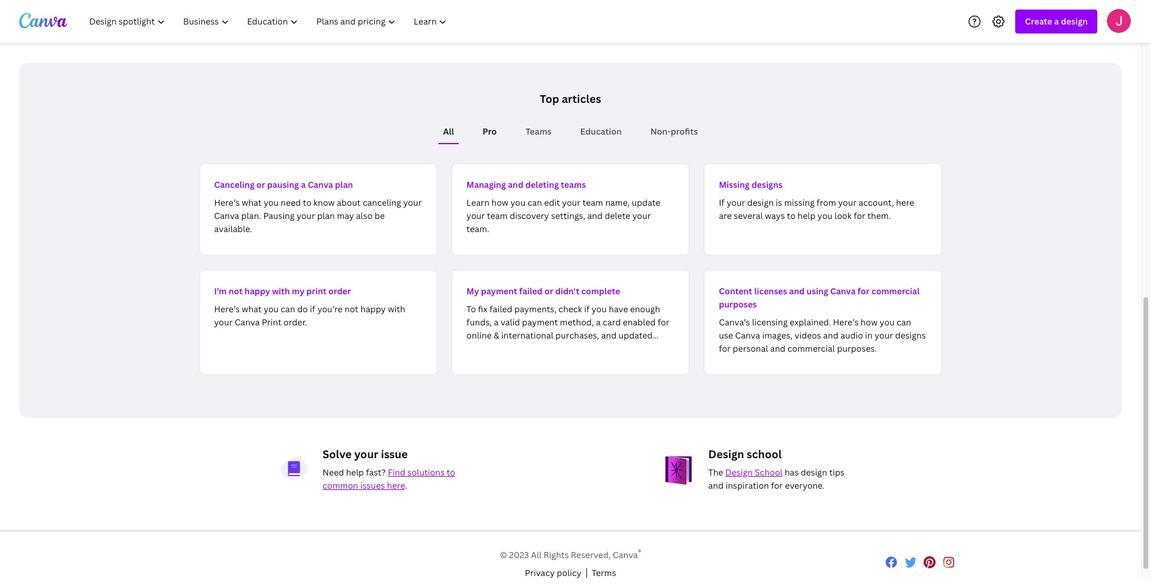 Task type: describe. For each thing, give the bounding box(es) containing it.
for inside canva's licensing explained. here's how you can use canva images, videos and audio in your designs for personal and commercial purposes.
[[719, 343, 731, 355]]

0 horizontal spatial designs
[[752, 179, 783, 190]]

terms
[[592, 568, 616, 579]]

and inside learn how you can edit your team name, update your team discovery settings, and delete your team.
[[587, 210, 603, 222]]

your right canceling
[[403, 197, 422, 208]]

canva's licensing explained. here's how you can use canva images, videos and audio in your designs for personal and commercial purposes.
[[719, 317, 926, 355]]

also
[[356, 210, 373, 222]]

design school
[[708, 447, 782, 462]]

and inside to fix failed payments, check if you have enough funds, a valid payment method, a card enabled for online & international purchases, and updated billing details to settle failed payments.
[[601, 330, 617, 341]]

for inside content licenses and using canva for commercial purposes
[[858, 286, 870, 297]]

for inside the has design tips and inspiration for everyone.
[[771, 480, 783, 492]]

here inside the if your design is missing from your account, here are several ways to help you look for them.
[[896, 197, 914, 208]]

funds,
[[467, 317, 492, 328]]

your right if
[[727, 197, 745, 208]]

a up &
[[494, 317, 499, 328]]

profits
[[671, 126, 698, 137]]

canva up know
[[308, 179, 333, 190]]

terms link
[[592, 567, 616, 580]]

all inside © 2023 all rights reserved, canva ®
[[531, 550, 542, 561]]

create
[[1025, 16, 1052, 27]]

to fix failed payments, check if you have enough funds, a valid payment method, a card enabled for online & international purchases, and updated billing details to settle failed payments.
[[467, 304, 670, 355]]

my payment failed or didn't complete
[[467, 286, 620, 297]]

solve your issue image
[[279, 457, 308, 482]]

here's what you need to know about canceling your canva plan. pausing your plan may also be available.
[[214, 197, 422, 235]]

payments.
[[583, 343, 625, 355]]

may
[[337, 210, 354, 222]]

you inside the if your design is missing from your account, here are several ways to help you look for them.
[[818, 210, 833, 222]]

content licenses and using canva for commercial purposes
[[719, 286, 920, 310]]

issues
[[360, 480, 385, 492]]

the design school
[[708, 467, 783, 479]]

about
[[337, 197, 361, 208]]

look
[[835, 210, 852, 222]]

online
[[467, 330, 492, 341]]

2 vertical spatial failed
[[558, 343, 581, 355]]

print
[[306, 286, 326, 297]]

canva inside © 2023 all rights reserved, canva ®
[[613, 550, 638, 561]]

©
[[500, 550, 507, 561]]

to
[[467, 304, 476, 315]]

my
[[467, 286, 479, 297]]

canceling or pausing a canva plan
[[214, 179, 353, 190]]

failed for fix
[[490, 304, 512, 315]]

reserved,
[[571, 550, 611, 561]]

is
[[776, 197, 782, 208]]

for inside to fix failed payments, check if you have enough funds, a valid payment method, a card enabled for online & international purchases, and updated billing details to settle failed payments.
[[658, 317, 670, 328]]

non-profits
[[651, 126, 698, 137]]

pro button
[[478, 120, 502, 143]]

issue
[[381, 447, 408, 462]]

how inside canva's licensing explained. here's how you can use canva images, videos and audio in your designs for personal and commercial purposes.
[[861, 317, 878, 328]]

privacy
[[525, 568, 555, 579]]

payment inside to fix failed payments, check if you have enough funds, a valid payment method, a card enabled for online & international purchases, and updated billing details to settle failed payments.
[[522, 317, 558, 328]]

canva inside content licenses and using canva for commercial purposes
[[830, 286, 856, 297]]

several
[[734, 210, 763, 222]]

discovery
[[510, 210, 549, 222]]

the
[[708, 467, 723, 479]]

designs inside canva's licensing explained. here's how you can use canva images, videos and audio in your designs for personal and commercial purposes.
[[895, 330, 926, 341]]

find
[[388, 467, 405, 479]]

everyone.
[[785, 480, 825, 492]]

need
[[323, 467, 344, 479]]

use
[[719, 330, 733, 341]]

failed for payment
[[519, 286, 542, 297]]

school
[[747, 447, 782, 462]]

here's what you can do if you're not happy with your canva print order.
[[214, 304, 405, 328]]

to inside the if your design is missing from your account, here are several ways to help you look for them.
[[787, 210, 796, 222]]

privacy policy
[[525, 568, 582, 579]]

learn
[[467, 197, 489, 208]]

0 vertical spatial plan
[[335, 179, 353, 190]]

pro
[[483, 126, 497, 137]]

and left deleting
[[508, 179, 523, 190]]

i'm
[[214, 286, 227, 297]]

them.
[[868, 210, 891, 222]]

happy inside here's what you can do if you're not happy with your canva print order.
[[360, 304, 386, 315]]

licensing
[[752, 317, 788, 328]]

your down need
[[297, 210, 315, 222]]

james peterson image
[[1107, 9, 1131, 33]]

articles
[[562, 92, 601, 106]]

0 vertical spatial design
[[708, 447, 744, 462]]

teams
[[526, 126, 552, 137]]

top
[[540, 92, 559, 106]]

delete
[[605, 210, 630, 222]]

0 horizontal spatial payment
[[481, 286, 517, 297]]

solutions
[[407, 467, 445, 479]]

have
[[609, 304, 628, 315]]

personal
[[733, 343, 768, 355]]

0 vertical spatial happy
[[245, 286, 270, 297]]

edit
[[544, 197, 560, 208]]

your up settings,
[[562, 197, 581, 208]]

not inside here's what you can do if you're not happy with your canva print order.
[[345, 304, 358, 315]]

for inside the if your design is missing from your account, here are several ways to help you look for them.
[[854, 210, 866, 222]]

method,
[[560, 317, 594, 328]]

need
[[281, 197, 301, 208]]

what for pausing
[[242, 197, 262, 208]]

®
[[638, 548, 641, 557]]

know
[[314, 197, 335, 208]]

0 horizontal spatial or
[[256, 179, 265, 190]]

your inside here's what you can do if you're not happy with your canva print order.
[[214, 317, 233, 328]]

a inside dropdown button
[[1054, 16, 1059, 27]]

if for check
[[584, 304, 590, 315]]

top articles
[[540, 92, 601, 106]]

with inside here's what you can do if you're not happy with your canva print order.
[[388, 304, 405, 315]]

rights
[[544, 550, 569, 561]]

here inside 'find solutions to common issues here'
[[387, 480, 405, 492]]

billing
[[467, 343, 491, 355]]

videos
[[795, 330, 821, 341]]

how inside learn how you can edit your team name, update your team discovery settings, and delete your team.
[[492, 197, 508, 208]]

account,
[[859, 197, 894, 208]]

has design tips and inspiration for everyone.
[[708, 467, 845, 492]]

settings,
[[551, 210, 585, 222]]

create a design button
[[1016, 10, 1097, 34]]

you inside here's what you can do if you're not happy with your canva print order.
[[264, 304, 279, 315]]

here's inside canva's licensing explained. here's how you can use canva images, videos and audio in your designs for personal and commercial purposes.
[[833, 317, 859, 328]]

design for your
[[747, 197, 774, 208]]

images,
[[762, 330, 793, 341]]

teams
[[561, 179, 586, 190]]

settle
[[533, 343, 556, 355]]

update
[[632, 197, 661, 208]]

1 horizontal spatial or
[[544, 286, 553, 297]]

international
[[501, 330, 553, 341]]



Task type: vqa. For each thing, say whether or not it's contained in the screenshot.


Task type: locate. For each thing, give the bounding box(es) containing it.
from
[[817, 197, 836, 208]]

0 horizontal spatial design
[[747, 197, 774, 208]]

0 horizontal spatial team
[[487, 210, 508, 222]]

here
[[896, 197, 914, 208], [387, 480, 405, 492]]

education
[[580, 126, 622, 137]]

canva's
[[719, 317, 750, 328]]

all right 2023
[[531, 550, 542, 561]]

and left audio
[[823, 330, 838, 341]]

1 vertical spatial or
[[544, 286, 553, 297]]

payment
[[481, 286, 517, 297], [522, 317, 558, 328]]

design up inspiration
[[725, 467, 753, 479]]

1 vertical spatial happy
[[360, 304, 386, 315]]

1 vertical spatial designs
[[895, 330, 926, 341]]

purchases,
[[555, 330, 599, 341]]

here down find on the bottom of the page
[[387, 480, 405, 492]]

1 horizontal spatial all
[[531, 550, 542, 561]]

commercial
[[872, 286, 920, 297], [788, 343, 835, 355]]

© 2023 all rights reserved, canva ®
[[500, 548, 641, 561]]

design
[[1061, 16, 1088, 27], [747, 197, 774, 208], [801, 467, 827, 479]]

if your design is missing from your account, here are several ways to help you look for them.
[[719, 197, 914, 222]]

check
[[559, 304, 582, 315]]

payments,
[[514, 304, 557, 315]]

what for canva
[[242, 304, 262, 315]]

0 vertical spatial can
[[528, 197, 542, 208]]

for down use
[[719, 343, 731, 355]]

0 vertical spatial all
[[443, 126, 454, 137]]

1 horizontal spatial how
[[861, 317, 878, 328]]

card
[[603, 317, 621, 328]]

0 vertical spatial here
[[896, 197, 914, 208]]

0 vertical spatial how
[[492, 197, 508, 208]]

canva up available.
[[214, 210, 239, 222]]

design inside create a design dropdown button
[[1061, 16, 1088, 27]]

to down missing
[[787, 210, 796, 222]]

all
[[443, 126, 454, 137], [531, 550, 542, 561]]

0 horizontal spatial happy
[[245, 286, 270, 297]]

order
[[328, 286, 351, 297]]

if inside to fix failed payments, check if you have enough funds, a valid payment method, a card enabled for online & international purchases, and updated billing details to settle failed payments.
[[584, 304, 590, 315]]

0 vertical spatial payment
[[481, 286, 517, 297]]

fix
[[478, 304, 488, 315]]

here's down "canceling"
[[214, 197, 240, 208]]

missing designs
[[719, 179, 783, 190]]

privacy policy link
[[525, 567, 582, 580]]

team down the learn
[[487, 210, 508, 222]]

team left the 'name,' on the top right of page
[[583, 197, 603, 208]]

1 vertical spatial design
[[747, 197, 774, 208]]

2 vertical spatial can
[[897, 317, 911, 328]]

0 vertical spatial team
[[583, 197, 603, 208]]

what down i'm not happy with my print order
[[242, 304, 262, 315]]

0 horizontal spatial can
[[281, 304, 295, 315]]

1 horizontal spatial team
[[583, 197, 603, 208]]

2 vertical spatial design
[[801, 467, 827, 479]]

0 vertical spatial failed
[[519, 286, 542, 297]]

happy right you're
[[360, 304, 386, 315]]

teams button
[[521, 120, 556, 143]]

0 horizontal spatial how
[[492, 197, 508, 208]]

if
[[310, 304, 315, 315], [584, 304, 590, 315]]

0 vertical spatial not
[[229, 286, 243, 297]]

can for edit
[[528, 197, 542, 208]]

you're
[[317, 304, 343, 315]]

has
[[785, 467, 799, 479]]

0 vertical spatial with
[[272, 286, 290, 297]]

canva
[[308, 179, 333, 190], [214, 210, 239, 222], [830, 286, 856, 297], [235, 317, 260, 328], [735, 330, 760, 341], [613, 550, 638, 561]]

2 horizontal spatial failed
[[558, 343, 581, 355]]

and inside content licenses and using canva for commercial purposes
[[789, 286, 805, 297]]

in
[[865, 330, 873, 341]]

1 horizontal spatial commercial
[[872, 286, 920, 297]]

failed up payments,
[[519, 286, 542, 297]]

0 horizontal spatial all
[[443, 126, 454, 137]]

plan down know
[[317, 210, 335, 222]]

plan inside here's what you need to know about canceling your canva plan. pausing your plan may also be available.
[[317, 210, 335, 222]]

to right the 'solutions'
[[447, 467, 455, 479]]

and down images,
[[770, 343, 786, 355]]

2 horizontal spatial can
[[897, 317, 911, 328]]

solve
[[323, 447, 352, 462]]

purposes
[[719, 299, 757, 310]]

design
[[708, 447, 744, 462], [725, 467, 753, 479]]

1 horizontal spatial can
[[528, 197, 542, 208]]

canva up personal
[[735, 330, 760, 341]]

and left using
[[789, 286, 805, 297]]

canva inside here's what you need to know about canceling your canva plan. pausing your plan may also be available.
[[214, 210, 239, 222]]

can inside here's what you can do if you're not happy with your canva print order.
[[281, 304, 295, 315]]

designs right in
[[895, 330, 926, 341]]

payment down payments,
[[522, 317, 558, 328]]

learn how you can edit your team name, update your team discovery settings, and delete your team.
[[467, 197, 661, 235]]

2 what from the top
[[242, 304, 262, 315]]

failed down purchases,
[[558, 343, 581, 355]]

canceling
[[363, 197, 401, 208]]

missing
[[784, 197, 815, 208]]

1 horizontal spatial failed
[[519, 286, 542, 297]]

1 vertical spatial can
[[281, 304, 295, 315]]

0 vertical spatial commercial
[[872, 286, 920, 297]]

2 if from the left
[[584, 304, 590, 315]]

licenses
[[754, 286, 787, 297]]

here right the account,
[[896, 197, 914, 208]]

0 horizontal spatial with
[[272, 286, 290, 297]]

0 vertical spatial what
[[242, 197, 262, 208]]

failed
[[519, 286, 542, 297], [490, 304, 512, 315], [558, 343, 581, 355]]

if inside here's what you can do if you're not happy with your canva print order.
[[310, 304, 315, 315]]

common
[[323, 480, 358, 492]]

can
[[528, 197, 542, 208], [281, 304, 295, 315], [897, 317, 911, 328]]

1 vertical spatial here's
[[214, 304, 240, 315]]

canva up terms at right
[[613, 550, 638, 561]]

a right pausing
[[301, 179, 306, 190]]

you inside to fix failed payments, check if you have enough funds, a valid payment method, a card enabled for online & international purchases, and updated billing details to settle failed payments.
[[592, 304, 607, 315]]

top level navigation element
[[81, 10, 457, 34]]

1 vertical spatial what
[[242, 304, 262, 315]]

to inside here's what you need to know about canceling your canva plan. pausing your plan may also be available.
[[303, 197, 312, 208]]

commercial inside content licenses and using canva for commercial purposes
[[872, 286, 920, 297]]

0 horizontal spatial if
[[310, 304, 315, 315]]

design for a
[[1061, 16, 1088, 27]]

purposes.
[[837, 343, 877, 355]]

here's for plan.
[[214, 197, 240, 208]]

plan.
[[241, 210, 261, 222]]

here's inside here's what you need to know about canceling your canva plan. pausing your plan may also be available.
[[214, 197, 240, 208]]

canva inside here's what you can do if you're not happy with your canva print order.
[[235, 317, 260, 328]]

your down i'm
[[214, 317, 233, 328]]

education button
[[576, 120, 627, 143]]

help
[[798, 210, 816, 222], [346, 467, 364, 479]]

here's
[[214, 197, 240, 208], [214, 304, 240, 315], [833, 317, 859, 328]]

plan up "about"
[[335, 179, 353, 190]]

1 horizontal spatial with
[[388, 304, 405, 315]]

your right in
[[875, 330, 893, 341]]

1 vertical spatial how
[[861, 317, 878, 328]]

policy
[[557, 568, 582, 579]]

1 horizontal spatial designs
[[895, 330, 926, 341]]

if up method,
[[584, 304, 590, 315]]

find solutions to common issues here
[[323, 467, 455, 492]]

managing
[[467, 179, 506, 190]]

design school image
[[665, 457, 694, 486]]

help inside the if your design is missing from your account, here are several ways to help you look for them.
[[798, 210, 816, 222]]

a right create
[[1054, 16, 1059, 27]]

what up the plan.
[[242, 197, 262, 208]]

1 horizontal spatial happy
[[360, 304, 386, 315]]

0 horizontal spatial here
[[387, 480, 405, 492]]

missing
[[719, 179, 750, 190]]

create a design
[[1025, 16, 1088, 27]]

1 horizontal spatial if
[[584, 304, 590, 315]]

canva left "print"
[[235, 317, 260, 328]]

not down order at left
[[345, 304, 358, 315]]

0 horizontal spatial not
[[229, 286, 243, 297]]

your inside canva's licensing explained. here's how you can use canva images, videos and audio in your designs for personal and commercial purposes.
[[875, 330, 893, 341]]

happy up "print"
[[245, 286, 270, 297]]

1 vertical spatial design
[[725, 467, 753, 479]]

a
[[1054, 16, 1059, 27], [301, 179, 306, 190], [494, 317, 499, 328], [596, 317, 601, 328]]

1 vertical spatial commercial
[[788, 343, 835, 355]]

can inside canva's licensing explained. here's how you can use canva images, videos and audio in your designs for personal and commercial purposes.
[[897, 317, 911, 328]]

enabled
[[623, 317, 656, 328]]

canva right using
[[830, 286, 856, 297]]

here's up audio
[[833, 317, 859, 328]]

1 what from the top
[[242, 197, 262, 208]]

updated
[[619, 330, 653, 341]]

and inside the has design tips and inspiration for everyone.
[[708, 480, 724, 492]]

your up team.
[[467, 210, 485, 222]]

commercial inside canva's licensing explained. here's how you can use canva images, videos and audio in your designs for personal and commercial purposes.
[[788, 343, 835, 355]]

what inside here's what you can do if you're not happy with your canva print order.
[[242, 304, 262, 315]]

school
[[755, 467, 783, 479]]

explained.
[[790, 317, 831, 328]]

1 vertical spatial help
[[346, 467, 364, 479]]

ways
[[765, 210, 785, 222]]

1 horizontal spatial here
[[896, 197, 914, 208]]

or left didn't
[[544, 286, 553, 297]]

1 if from the left
[[310, 304, 315, 315]]

canva inside canva's licensing explained. here's how you can use canva images, videos and audio in your designs for personal and commercial purposes.
[[735, 330, 760, 341]]

complete
[[581, 286, 620, 297]]

design up "several"
[[747, 197, 774, 208]]

if for do
[[310, 304, 315, 315]]

0 vertical spatial help
[[798, 210, 816, 222]]

0 horizontal spatial failed
[[490, 304, 512, 315]]

1 vertical spatial here
[[387, 480, 405, 492]]

0 horizontal spatial commercial
[[788, 343, 835, 355]]

tips
[[829, 467, 845, 479]]

0 horizontal spatial help
[[346, 467, 364, 479]]

you inside canva's licensing explained. here's how you can use canva images, videos and audio in your designs for personal and commercial purposes.
[[880, 317, 895, 328]]

a left the card
[[596, 317, 601, 328]]

design up everyone.
[[801, 467, 827, 479]]

can inside learn how you can edit your team name, update your team discovery settings, and delete your team.
[[528, 197, 542, 208]]

my
[[292, 286, 304, 297]]

1 horizontal spatial help
[[798, 210, 816, 222]]

if right the 'do'
[[310, 304, 315, 315]]

here's for your
[[214, 304, 240, 315]]

your
[[403, 197, 422, 208], [562, 197, 581, 208], [727, 197, 745, 208], [838, 197, 857, 208], [297, 210, 315, 222], [467, 210, 485, 222], [632, 210, 651, 222], [214, 317, 233, 328], [875, 330, 893, 341], [354, 447, 378, 462]]

1 vertical spatial with
[[388, 304, 405, 315]]

how up in
[[861, 317, 878, 328]]

your up look
[[838, 197, 857, 208]]

2 horizontal spatial design
[[1061, 16, 1088, 27]]

non-profits button
[[646, 120, 703, 143]]

and left the delete on the top of page
[[587, 210, 603, 222]]

what
[[242, 197, 262, 208], [242, 304, 262, 315]]

how right the learn
[[492, 197, 508, 208]]

design inside the has design tips and inspiration for everyone.
[[801, 467, 827, 479]]

0 vertical spatial here's
[[214, 197, 240, 208]]

2 vertical spatial here's
[[833, 317, 859, 328]]

1 vertical spatial plan
[[317, 210, 335, 222]]

pausing
[[263, 210, 295, 222]]

all left pro
[[443, 126, 454, 137]]

need help fast?
[[323, 467, 388, 479]]

help up common
[[346, 467, 364, 479]]

audio
[[841, 330, 863, 341]]

managing and deleting teams
[[467, 179, 586, 190]]

are
[[719, 210, 732, 222]]

1 vertical spatial payment
[[522, 317, 558, 328]]

design inside the if your design is missing from your account, here are several ways to help you look for them.
[[747, 197, 774, 208]]

1 vertical spatial team
[[487, 210, 508, 222]]

commercial down videos
[[788, 343, 835, 355]]

and down the card
[[601, 330, 617, 341]]

inspiration
[[726, 480, 769, 492]]

not
[[229, 286, 243, 297], [345, 304, 358, 315]]

1 vertical spatial not
[[345, 304, 358, 315]]

designs up is
[[752, 179, 783, 190]]

deleting
[[525, 179, 559, 190]]

1 horizontal spatial not
[[345, 304, 358, 315]]

failed up valid
[[490, 304, 512, 315]]

didn't
[[555, 286, 579, 297]]

what inside here's what you need to know about canceling your canva plan. pausing your plan may also be available.
[[242, 197, 262, 208]]

to inside to fix failed payments, check if you have enough funds, a valid payment method, a card enabled for online & international purchases, and updated billing details to settle failed payments.
[[522, 343, 531, 355]]

1 vertical spatial failed
[[490, 304, 512, 315]]

1 horizontal spatial payment
[[522, 317, 558, 328]]

commercial up in
[[872, 286, 920, 297]]

name,
[[605, 197, 630, 208]]

order.
[[284, 317, 307, 328]]

here's inside here's what you can do if you're not happy with your canva print order.
[[214, 304, 240, 315]]

and down the
[[708, 480, 724, 492]]

not right i'm
[[229, 286, 243, 297]]

to inside 'find solutions to common issues here'
[[447, 467, 455, 479]]

for down enough
[[658, 317, 670, 328]]

0 vertical spatial design
[[1061, 16, 1088, 27]]

i'm not happy with my print order
[[214, 286, 351, 297]]

fast?
[[366, 467, 386, 479]]

payment up "fix"
[[481, 286, 517, 297]]

all inside button
[[443, 126, 454, 137]]

design right create
[[1061, 16, 1088, 27]]

with
[[272, 286, 290, 297], [388, 304, 405, 315]]

can for do
[[281, 304, 295, 315]]

enough
[[630, 304, 660, 315]]

help down missing
[[798, 210, 816, 222]]

here's down i'm
[[214, 304, 240, 315]]

do
[[297, 304, 308, 315]]

to down international
[[522, 343, 531, 355]]

you inside learn how you can edit your team name, update your team discovery settings, and delete your team.
[[511, 197, 526, 208]]

non-
[[651, 126, 671, 137]]

to right need
[[303, 197, 312, 208]]

your down update
[[632, 210, 651, 222]]

design up the
[[708, 447, 744, 462]]

1 vertical spatial all
[[531, 550, 542, 561]]

1 horizontal spatial design
[[801, 467, 827, 479]]

0 vertical spatial or
[[256, 179, 265, 190]]

0 vertical spatial designs
[[752, 179, 783, 190]]

find solutions to common issues here link
[[323, 467, 455, 492]]

using
[[807, 286, 828, 297]]

your up fast?
[[354, 447, 378, 462]]

for right look
[[854, 210, 866, 222]]

for down school
[[771, 480, 783, 492]]

for up in
[[858, 286, 870, 297]]

you inside here's what you need to know about canceling your canva plan. pausing your plan may also be available.
[[264, 197, 279, 208]]

or left pausing
[[256, 179, 265, 190]]

valid
[[501, 317, 520, 328]]



